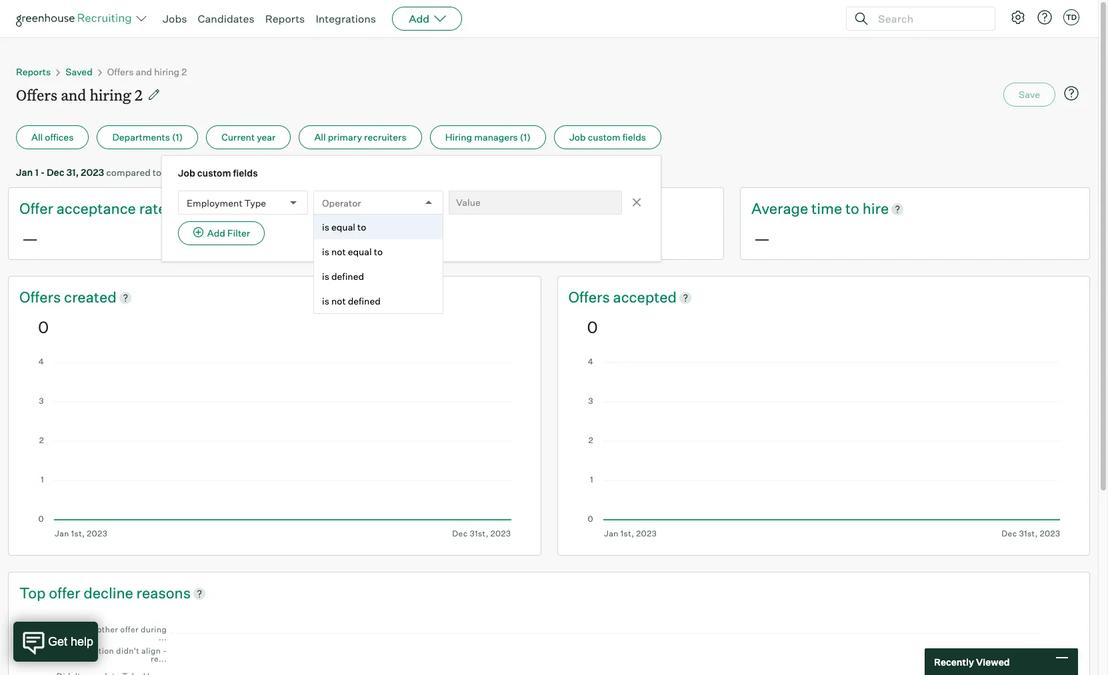 Task type: vqa. For each thing, say whether or not it's contained in the screenshot.
1st average from left
yes



Task type: describe. For each thing, give the bounding box(es) containing it.
offer link
[[19, 199, 56, 219]]

year
[[257, 131, 276, 143]]

top offer decline
[[19, 584, 136, 602]]

faq image
[[1063, 85, 1079, 101]]

top
[[19, 584, 46, 602]]

hire link
[[862, 199, 889, 219]]

fill link
[[496, 199, 512, 219]]

departments
[[112, 131, 170, 143]]

to link for hire
[[845, 199, 862, 219]]

is for is equal to
[[322, 221, 329, 233]]

1 vertical spatial reports link
[[16, 66, 51, 77]]

average link for hire
[[751, 199, 811, 219]]

2 1 from the left
[[182, 167, 186, 178]]

offers link for created
[[19, 287, 64, 308]]

1 - from the left
[[41, 167, 45, 178]]

2 - from the left
[[188, 167, 192, 178]]

jan 1 - dec 31, 2023 compared to jan 1 - dec 31, 2022
[[16, 167, 252, 178]]

recently
[[934, 656, 974, 668]]

offer
[[49, 584, 80, 602]]

acceptance link
[[56, 199, 139, 219]]

2 jan from the left
[[163, 167, 180, 178]]

viewed
[[976, 656, 1010, 668]]

1 dec from the left
[[47, 167, 64, 178]]

current year
[[221, 131, 276, 143]]

0 vertical spatial offers and hiring 2
[[107, 66, 187, 77]]

td button
[[1063, 9, 1079, 25]]

add for add
[[409, 12, 429, 25]]

current year button
[[206, 125, 291, 149]]

0 horizontal spatial custom
[[197, 167, 231, 179]]

all offices
[[31, 131, 74, 143]]

to link for fill
[[479, 199, 496, 219]]

all primary recruiters button
[[299, 125, 422, 149]]

(1) inside "button"
[[172, 131, 183, 143]]

add filter button
[[178, 221, 265, 245]]

0 horizontal spatial job custom fields
[[178, 167, 258, 179]]

average time to for fill
[[385, 199, 496, 217]]

employment type
[[187, 197, 266, 208]]

job inside job custom fields button
[[569, 131, 586, 143]]

is not equal to
[[322, 246, 383, 257]]

recently viewed
[[934, 656, 1010, 668]]

add filter
[[207, 227, 250, 239]]

top link
[[19, 583, 49, 604]]

1 jan from the left
[[16, 167, 33, 178]]

average time to for hire
[[751, 199, 862, 217]]

jobs link
[[163, 12, 187, 25]]

candidates link
[[198, 12, 254, 25]]

custom inside button
[[588, 131, 620, 143]]

add button
[[392, 7, 462, 31]]

to up is not equal to
[[357, 221, 366, 233]]

primary
[[328, 131, 362, 143]]

hiring managers (1)
[[445, 131, 531, 143]]

offer
[[19, 199, 53, 217]]

0 vertical spatial reports
[[265, 12, 305, 25]]

acceptance
[[56, 199, 136, 217]]

candidates
[[198, 12, 254, 25]]

not for defined
[[331, 295, 346, 307]]

Value text field
[[449, 191, 622, 215]]

is defined
[[322, 271, 364, 282]]

2 dec from the left
[[194, 167, 212, 178]]

edit image
[[148, 88, 161, 102]]

filter
[[227, 227, 250, 239]]

rate link
[[139, 199, 166, 219]]

— for fill
[[388, 229, 404, 249]]

1 vertical spatial offers and hiring 2
[[16, 85, 143, 105]]

Search text field
[[875, 9, 983, 28]]

fill
[[496, 199, 512, 217]]

add for add filter
[[207, 227, 225, 239]]

time link for hire
[[811, 199, 845, 219]]

recruiters
[[364, 131, 406, 143]]

offices
[[45, 131, 74, 143]]

saved
[[66, 66, 93, 77]]

— for hire
[[754, 229, 770, 249]]

operator
[[322, 197, 361, 208]]

1 vertical spatial defined
[[348, 295, 381, 307]]

time for hire
[[811, 199, 842, 217]]

average link for fill
[[385, 199, 445, 219]]

integrations
[[316, 12, 376, 25]]

0 vertical spatial defined
[[331, 271, 364, 282]]

is for is not defined
[[322, 295, 329, 307]]

1 horizontal spatial reports link
[[265, 12, 305, 25]]

managers
[[474, 131, 518, 143]]

1 horizontal spatial hiring
[[154, 66, 179, 77]]



Task type: locate. For each thing, give the bounding box(es) containing it.
1 vertical spatial equal
[[348, 246, 372, 257]]

0 horizontal spatial jan
[[16, 167, 33, 178]]

is not defined
[[322, 295, 381, 307]]

0 for created
[[38, 317, 49, 337]]

1 horizontal spatial time link
[[811, 199, 845, 219]]

not up is defined
[[331, 246, 346, 257]]

fields
[[622, 131, 646, 143], [233, 167, 258, 179]]

1 offers link from the left
[[19, 287, 64, 308]]

reasons link
[[136, 583, 191, 604]]

1 horizontal spatial to link
[[845, 199, 862, 219]]

is
[[322, 221, 329, 233], [322, 246, 329, 257], [322, 271, 329, 282], [322, 295, 329, 307]]

(1)
[[172, 131, 183, 143], [520, 131, 531, 143]]

1 down departments (1) "button"
[[182, 167, 186, 178]]

offer acceptance
[[19, 199, 139, 217]]

time for fill
[[445, 199, 476, 217]]

3 — from the left
[[754, 229, 770, 249]]

dec
[[47, 167, 64, 178], [194, 167, 212, 178]]

is up is not defined
[[322, 271, 329, 282]]

created
[[64, 288, 116, 306]]

0 vertical spatial fields
[[622, 131, 646, 143]]

time link for fill
[[445, 199, 479, 219]]

offers and hiring 2 up the edit image
[[107, 66, 187, 77]]

reports
[[265, 12, 305, 25], [16, 66, 51, 77]]

0 horizontal spatial to link
[[479, 199, 496, 219]]

0 horizontal spatial add
[[207, 227, 225, 239]]

add inside popup button
[[409, 12, 429, 25]]

1 up offer
[[35, 167, 39, 178]]

1 1 from the left
[[35, 167, 39, 178]]

0 horizontal spatial 1
[[35, 167, 39, 178]]

1 vertical spatial fields
[[233, 167, 258, 179]]

0 horizontal spatial average link
[[385, 199, 445, 219]]

xychart image for accepted
[[587, 358, 1060, 538]]

1 horizontal spatial average link
[[751, 199, 811, 219]]

defined down is defined
[[348, 295, 381, 307]]

2 to link from the left
[[845, 199, 862, 219]]

0 vertical spatial job custom fields
[[569, 131, 646, 143]]

1 horizontal spatial 0
[[587, 317, 598, 337]]

-
[[41, 167, 45, 178], [188, 167, 192, 178]]

not
[[331, 246, 346, 257], [331, 295, 346, 307]]

offers link for accepted
[[568, 287, 613, 308]]

1 vertical spatial job
[[178, 167, 195, 179]]

1 horizontal spatial -
[[188, 167, 192, 178]]

fields inside button
[[622, 131, 646, 143]]

jan up 'rate'
[[163, 167, 180, 178]]

hiring
[[445, 131, 472, 143]]

1 horizontal spatial job
[[569, 131, 586, 143]]

not down is defined
[[331, 295, 346, 307]]

0 horizontal spatial hiring
[[90, 85, 131, 105]]

2 is from the top
[[322, 246, 329, 257]]

2 — from the left
[[388, 229, 404, 249]]

31,
[[66, 167, 79, 178], [214, 167, 226, 178]]

2023
[[81, 167, 104, 178]]

0 vertical spatial add
[[409, 12, 429, 25]]

hire
[[862, 199, 889, 217]]

1 vertical spatial and
[[61, 85, 86, 105]]

2 not from the top
[[331, 295, 346, 307]]

1 vertical spatial job custom fields
[[178, 167, 258, 179]]

td
[[1066, 13, 1077, 22]]

all for all offices
[[31, 131, 43, 143]]

1 time link from the left
[[445, 199, 479, 219]]

0 horizontal spatial —
[[22, 229, 38, 249]]

td button
[[1061, 7, 1082, 28]]

1 vertical spatial reports
[[16, 66, 51, 77]]

time left hire
[[811, 199, 842, 217]]

accepted link
[[613, 287, 677, 308]]

to up is not defined
[[374, 246, 383, 257]]

add
[[409, 12, 429, 25], [207, 227, 225, 239]]

1 horizontal spatial —
[[388, 229, 404, 249]]

time link
[[445, 199, 479, 219], [811, 199, 845, 219]]

reports right candidates
[[265, 12, 305, 25]]

0 horizontal spatial fields
[[233, 167, 258, 179]]

0 horizontal spatial reports
[[16, 66, 51, 77]]

hiring up the edit image
[[154, 66, 179, 77]]

job custom fields
[[569, 131, 646, 143], [178, 167, 258, 179]]

reports link right candidates
[[265, 12, 305, 25]]

and
[[136, 66, 152, 77], [61, 85, 86, 105]]

average
[[385, 199, 442, 217], [751, 199, 808, 217]]

equal
[[331, 221, 355, 233], [348, 246, 372, 257]]

(1) right managers
[[520, 131, 531, 143]]

0 vertical spatial equal
[[331, 221, 355, 233]]

1 horizontal spatial add
[[409, 12, 429, 25]]

—
[[22, 229, 38, 249], [388, 229, 404, 249], [754, 229, 770, 249]]

offers and hiring 2 link
[[107, 66, 187, 77]]

1 vertical spatial add
[[207, 227, 225, 239]]

0 horizontal spatial -
[[41, 167, 45, 178]]

2 offers link from the left
[[568, 287, 613, 308]]

average for fill
[[385, 199, 442, 217]]

0 horizontal spatial 31,
[[66, 167, 79, 178]]

4 is from the top
[[322, 295, 329, 307]]

decline
[[84, 584, 133, 602]]

1 0 from the left
[[38, 317, 49, 337]]

to
[[153, 167, 161, 178], [479, 199, 493, 217], [845, 199, 859, 217], [357, 221, 366, 233], [374, 246, 383, 257]]

xychart image
[[38, 358, 511, 538], [587, 358, 1060, 538], [38, 616, 1060, 675]]

1 horizontal spatial and
[[136, 66, 152, 77]]

time link left hire link at the top right of the page
[[811, 199, 845, 219]]

1 average time to from the left
[[385, 199, 496, 217]]

and up the edit image
[[136, 66, 152, 77]]

1 to link from the left
[[479, 199, 496, 219]]

0 horizontal spatial time
[[445, 199, 476, 217]]

jobs
[[163, 12, 187, 25]]

1 time from the left
[[445, 199, 476, 217]]

average for hire
[[751, 199, 808, 217]]

0 vertical spatial job
[[569, 131, 586, 143]]

to left "fill"
[[479, 199, 493, 217]]

0 horizontal spatial job
[[178, 167, 195, 179]]

dec up employment
[[194, 167, 212, 178]]

all primary recruiters
[[314, 131, 406, 143]]

compared
[[106, 167, 151, 178]]

1 average from the left
[[385, 199, 442, 217]]

and down saved link
[[61, 85, 86, 105]]

1 is from the top
[[322, 221, 329, 233]]

0 horizontal spatial average
[[385, 199, 442, 217]]

1 average link from the left
[[385, 199, 445, 219]]

2 average link from the left
[[751, 199, 811, 219]]

hiring managers (1) button
[[430, 125, 546, 149]]

0 vertical spatial not
[[331, 246, 346, 257]]

2 time link from the left
[[811, 199, 845, 219]]

greenhouse recruiting image
[[16, 11, 136, 27]]

1 (1) from the left
[[172, 131, 183, 143]]

0 vertical spatial hiring
[[154, 66, 179, 77]]

0 horizontal spatial 2
[[135, 85, 143, 105]]

equal down the is equal to
[[348, 246, 372, 257]]

dec down all offices button
[[47, 167, 64, 178]]

2 (1) from the left
[[520, 131, 531, 143]]

2 horizontal spatial —
[[754, 229, 770, 249]]

0 vertical spatial 2
[[181, 66, 187, 77]]

1 vertical spatial not
[[331, 295, 346, 307]]

0 horizontal spatial 0
[[38, 317, 49, 337]]

decline link
[[84, 583, 136, 604]]

not for equal
[[331, 246, 346, 257]]

departments (1)
[[112, 131, 183, 143]]

to link
[[479, 199, 496, 219], [845, 199, 862, 219]]

defined up is not defined
[[331, 271, 364, 282]]

1 horizontal spatial 31,
[[214, 167, 226, 178]]

2 0 from the left
[[587, 317, 598, 337]]

0 horizontal spatial time link
[[445, 199, 479, 219]]

1 31, from the left
[[66, 167, 79, 178]]

all offices button
[[16, 125, 89, 149]]

1 horizontal spatial reports
[[265, 12, 305, 25]]

jan
[[16, 167, 33, 178], [163, 167, 180, 178]]

1 all from the left
[[31, 131, 43, 143]]

1 horizontal spatial time
[[811, 199, 842, 217]]

2 all from the left
[[314, 131, 326, 143]]

add inside button
[[207, 227, 225, 239]]

2 left the edit image
[[135, 85, 143, 105]]

configure image
[[1010, 9, 1026, 25]]

job custom fields inside button
[[569, 131, 646, 143]]

1 horizontal spatial 2
[[181, 66, 187, 77]]

xychart image for created
[[38, 358, 511, 538]]

created link
[[64, 287, 116, 308]]

(1) inside button
[[520, 131, 531, 143]]

jan up offer
[[16, 167, 33, 178]]

0
[[38, 317, 49, 337], [587, 317, 598, 337]]

1 vertical spatial custom
[[197, 167, 231, 179]]

0 horizontal spatial and
[[61, 85, 86, 105]]

(1) right departments
[[172, 131, 183, 143]]

equal down operator
[[331, 221, 355, 233]]

0 vertical spatial and
[[136, 66, 152, 77]]

2
[[181, 66, 187, 77], [135, 85, 143, 105]]

offers
[[107, 66, 134, 77], [16, 85, 57, 105], [19, 288, 64, 306], [568, 288, 613, 306]]

1 horizontal spatial offers link
[[568, 287, 613, 308]]

is down is defined
[[322, 295, 329, 307]]

offers link
[[19, 287, 64, 308], [568, 287, 613, 308]]

2022
[[228, 167, 252, 178]]

rate
[[139, 199, 166, 217]]

1 horizontal spatial fields
[[622, 131, 646, 143]]

1 horizontal spatial all
[[314, 131, 326, 143]]

1 horizontal spatial jan
[[163, 167, 180, 178]]

1 horizontal spatial average
[[751, 199, 808, 217]]

employment
[[187, 197, 242, 208]]

1 — from the left
[[22, 229, 38, 249]]

1 horizontal spatial job custom fields
[[569, 131, 646, 143]]

is for is not equal to
[[322, 246, 329, 257]]

reasons
[[136, 584, 191, 602]]

defined
[[331, 271, 364, 282], [348, 295, 381, 307]]

1 horizontal spatial 1
[[182, 167, 186, 178]]

0 horizontal spatial (1)
[[172, 131, 183, 143]]

reports link
[[265, 12, 305, 25], [16, 66, 51, 77]]

departments (1) button
[[97, 125, 198, 149]]

2 time from the left
[[811, 199, 842, 217]]

job custom fields button
[[554, 125, 661, 149]]

1 horizontal spatial custom
[[588, 131, 620, 143]]

saved link
[[66, 66, 93, 77]]

- down all offices button
[[41, 167, 45, 178]]

time link left fill link
[[445, 199, 479, 219]]

2 average time to from the left
[[751, 199, 862, 217]]

0 horizontal spatial average time to
[[385, 199, 496, 217]]

1 vertical spatial 2
[[135, 85, 143, 105]]

reports left saved link
[[16, 66, 51, 77]]

is up is defined
[[322, 246, 329, 257]]

1 not from the top
[[331, 246, 346, 257]]

0 horizontal spatial offers link
[[19, 287, 64, 308]]

all left offices at top left
[[31, 131, 43, 143]]

2 average from the left
[[751, 199, 808, 217]]

0 vertical spatial custom
[[588, 131, 620, 143]]

average time to
[[385, 199, 496, 217], [751, 199, 862, 217]]

0 horizontal spatial reports link
[[16, 66, 51, 77]]

offers and hiring 2 down saved link
[[16, 85, 143, 105]]

0 for accepted
[[587, 317, 598, 337]]

31, left "2022" at left top
[[214, 167, 226, 178]]

is equal to
[[322, 221, 366, 233]]

all
[[31, 131, 43, 143], [314, 131, 326, 143]]

is down operator
[[322, 221, 329, 233]]

3 is from the top
[[322, 271, 329, 282]]

accepted
[[613, 288, 677, 306]]

reports link left saved link
[[16, 66, 51, 77]]

all for all primary recruiters
[[314, 131, 326, 143]]

to left hire
[[845, 199, 859, 217]]

- up employment
[[188, 167, 192, 178]]

1 horizontal spatial dec
[[194, 167, 212, 178]]

0 horizontal spatial dec
[[47, 167, 64, 178]]

custom
[[588, 131, 620, 143], [197, 167, 231, 179]]

1 vertical spatial hiring
[[90, 85, 131, 105]]

1 horizontal spatial (1)
[[520, 131, 531, 143]]

offers and hiring 2
[[107, 66, 187, 77], [16, 85, 143, 105]]

hiring down saved link
[[90, 85, 131, 105]]

is for is defined
[[322, 271, 329, 282]]

31, left 2023
[[66, 167, 79, 178]]

current
[[221, 131, 255, 143]]

time left "fill"
[[445, 199, 476, 217]]

2 down "jobs"
[[181, 66, 187, 77]]

hiring
[[154, 66, 179, 77], [90, 85, 131, 105]]

type
[[244, 197, 266, 208]]

integrations link
[[316, 12, 376, 25]]

to right compared
[[153, 167, 161, 178]]

1 horizontal spatial average time to
[[751, 199, 862, 217]]

0 vertical spatial reports link
[[265, 12, 305, 25]]

all left primary
[[314, 131, 326, 143]]

0 horizontal spatial all
[[31, 131, 43, 143]]

2 31, from the left
[[214, 167, 226, 178]]

offer link
[[49, 583, 84, 604]]



